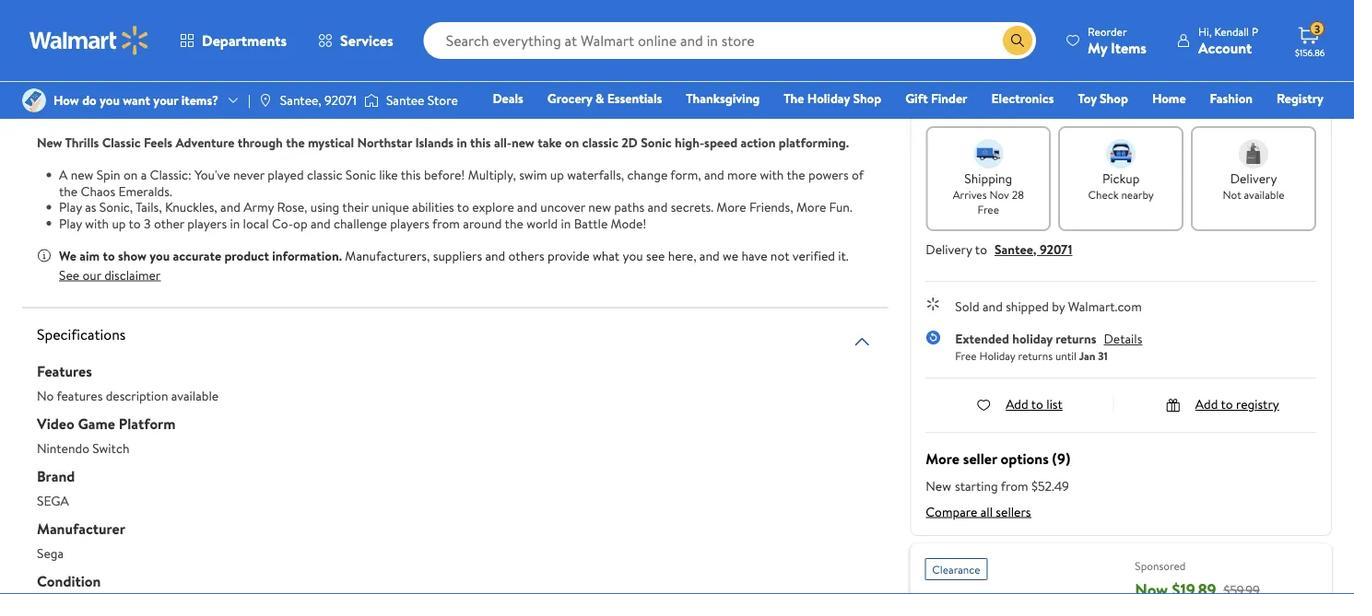 Task type: locate. For each thing, give the bounding box(es) containing it.
tails,
[[136, 198, 162, 216]]

0 vertical spatial this
[[76, 28, 106, 53]]

from inside more seller options (9) new starting from $52.49 compare all sellers
[[1001, 477, 1028, 495]]

2 vertical spatial this
[[401, 166, 421, 184]]

- left $6.00
[[1080, 22, 1085, 40]]

adventure
[[175, 133, 234, 151]]

year right search icon
[[1027, 22, 1051, 40]]

product details image
[[851, 100, 873, 122]]

sold
[[955, 297, 979, 315]]

starting
[[955, 477, 998, 495]]

 image left santee
[[364, 91, 379, 110]]

check
[[1088, 187, 1119, 202]]

shop right toy
[[1100, 89, 1128, 107]]

up
[[550, 166, 564, 184], [112, 214, 126, 232]]

and left we
[[699, 247, 720, 265]]

want down '3-'
[[1015, 96, 1050, 119]]

and down swim
[[517, 198, 537, 216]]

0 horizontal spatial your
[[153, 91, 178, 109]]

1 vertical spatial with
[[85, 214, 109, 232]]

like
[[379, 166, 398, 184]]

0 horizontal spatial do
[[82, 91, 97, 109]]

(9)
[[1052, 449, 1070, 469]]

0 vertical spatial year
[[1027, 22, 1051, 40]]

up right the as
[[112, 214, 126, 232]]

walmart image
[[29, 26, 149, 55]]

0 vertical spatial delivery
[[1230, 170, 1277, 188]]

2 year from the top
[[1027, 52, 1051, 70]]

1 horizontal spatial players
[[390, 214, 430, 232]]

multiply,
[[468, 166, 516, 184]]

0 horizontal spatial with
[[85, 214, 109, 232]]

description
[[106, 387, 168, 405]]

0 horizontal spatial 92071
[[325, 91, 357, 109]]

$52.49
[[1031, 477, 1069, 495]]

0 horizontal spatial on
[[123, 166, 138, 184]]

1 horizontal spatial do
[[963, 96, 981, 119]]

0 horizontal spatial free
[[955, 348, 977, 364]]

0 vertical spatial available
[[1244, 187, 1285, 202]]

with right more
[[760, 166, 784, 184]]

1 horizontal spatial free
[[978, 201, 999, 217]]

0 vertical spatial from
[[432, 214, 460, 232]]

delivery inside delivery not available
[[1230, 170, 1277, 188]]

1 plan from the top
[[1054, 22, 1077, 40]]

2 add from the left
[[1195, 395, 1218, 413]]

1 horizontal spatial classic
[[582, 133, 618, 151]]

new up compare
[[926, 477, 951, 495]]

this right like
[[401, 166, 421, 184]]

delivery down intent image for delivery
[[1230, 170, 1277, 188]]

1 horizontal spatial more
[[796, 198, 826, 216]]

1 vertical spatial up
[[112, 214, 126, 232]]

services button
[[302, 18, 409, 63]]

classic:
[[150, 166, 192, 184]]

more left fun. at top right
[[796, 198, 826, 216]]

1 vertical spatial on
[[123, 166, 138, 184]]

new right a
[[71, 166, 93, 184]]

0 vertical spatial new
[[512, 133, 534, 151]]

holiday up add to list button
[[979, 348, 1015, 364]]

1 vertical spatial holiday
[[979, 348, 1015, 364]]

fashion
[[1210, 89, 1253, 107]]

sold and shipped by walmart.com
[[955, 297, 1142, 315]]

details
[[92, 93, 133, 113]]

from up sellers
[[1001, 477, 1028, 495]]

to up show
[[129, 214, 141, 232]]

1 vertical spatial from
[[1001, 477, 1028, 495]]

1 vertical spatial delivery
[[926, 241, 972, 259]]

departments button
[[164, 18, 302, 63]]

92071 up by
[[1040, 241, 1072, 259]]

delivery not available
[[1223, 170, 1285, 202]]

available up platform
[[171, 387, 219, 405]]

1 horizontal spatial new
[[512, 133, 534, 151]]

1 horizontal spatial up
[[550, 166, 564, 184]]

secrets.
[[671, 198, 713, 216]]

before!
[[424, 166, 465, 184]]

shop
[[853, 89, 881, 107], [1100, 89, 1128, 107]]

1 horizontal spatial  image
[[364, 91, 379, 110]]

3 left other
[[144, 214, 151, 232]]

platforming.
[[779, 133, 849, 151]]

group
[[910, 544, 1332, 595]]

0 horizontal spatial classic
[[307, 166, 342, 184]]

shipped
[[1006, 297, 1049, 315]]

delivery down the arrives
[[926, 241, 972, 259]]

with down "chaos"
[[85, 214, 109, 232]]

kendall
[[1214, 24, 1249, 39]]

co-
[[272, 214, 293, 232]]

video
[[37, 414, 74, 434]]

from inside a new spin on a classic: you've never played classic sonic like this before! multiply, swim up waterfalls, change form, and more with the powers of the chaos emeralds. play as sonic, tails, knuckles, and army rose, using their unique abilities to explore and uncover new paths and secrets. more friends, more fun. play with up to 3 other players in local co-op and challenge players from around the world in battle mode!
[[432, 214, 460, 232]]

0 horizontal spatial from
[[432, 214, 460, 232]]

classic up using
[[307, 166, 342, 184]]

on left a
[[123, 166, 138, 184]]

deals
[[493, 89, 523, 107]]

new
[[37, 133, 62, 151], [926, 477, 951, 495]]

you right show
[[150, 247, 170, 265]]

2-Year plan - $6.00 checkbox
[[988, 23, 1005, 40]]

your for items?
[[153, 91, 178, 109]]

0 horizontal spatial  image
[[258, 93, 273, 108]]

0 horizontal spatial want
[[123, 91, 150, 109]]

1 vertical spatial available
[[171, 387, 219, 405]]

want up classic
[[123, 91, 150, 109]]

 image for santee store
[[364, 91, 379, 110]]

1 horizontal spatial add
[[1195, 395, 1218, 413]]

challenge
[[334, 214, 387, 232]]

1 horizontal spatial 3
[[1314, 21, 1320, 37]]

santee, 92071
[[280, 91, 357, 109]]

from up suppliers
[[432, 214, 460, 232]]

year for 3-
[[1027, 52, 1051, 70]]

free down shipping
[[978, 201, 999, 217]]

0 horizontal spatial delivery
[[926, 241, 972, 259]]

1 horizontal spatial from
[[1001, 477, 1028, 495]]

free
[[978, 201, 999, 217], [955, 348, 977, 364]]

0 horizontal spatial add
[[1006, 395, 1028, 413]]

1 vertical spatial year
[[1027, 52, 1051, 70]]

0 vertical spatial free
[[978, 201, 999, 217]]

all
[[980, 503, 993, 521]]

plan down 2-year plan - $6.00
[[1054, 52, 1077, 70]]

take
[[538, 133, 562, 151]]

1 year from the top
[[1027, 22, 1051, 40]]

1 horizontal spatial available
[[1244, 187, 1285, 202]]

this left item
[[76, 28, 106, 53]]

item
[[110, 28, 147, 53]]

registry one debit
[[1182, 89, 1324, 133]]

1 horizontal spatial delivery
[[1230, 170, 1277, 188]]

add left list
[[1006, 395, 1028, 413]]

1 horizontal spatial holiday
[[979, 348, 1015, 364]]

to right abilities
[[457, 198, 469, 216]]

new thrills classic feels adventure through the mystical northstar islands in this all-new take on classic 2d sonic high-speed action platforming.
[[37, 133, 849, 151]]

available right not
[[1244, 187, 1285, 202]]

returns left until
[[1018, 348, 1053, 364]]

1 vertical spatial 92071
[[1040, 241, 1072, 259]]

add
[[1006, 395, 1028, 413], [1195, 395, 1218, 413]]

do up intent image for shipping
[[963, 96, 981, 119]]

features
[[37, 361, 92, 382]]

intent image for pickup image
[[1106, 139, 1136, 169]]

0 horizontal spatial how
[[53, 91, 79, 109]]

your
[[153, 91, 178, 109], [1054, 96, 1086, 119]]

0 horizontal spatial santee,
[[280, 91, 321, 109]]

new left the thrills
[[37, 133, 62, 151]]

you up classic
[[100, 91, 120, 109]]

in
[[457, 133, 467, 151], [230, 214, 240, 232], [561, 214, 571, 232]]

sonic left like
[[346, 166, 376, 184]]

you left see on the top of the page
[[623, 247, 643, 265]]

in left local in the left top of the page
[[230, 214, 240, 232]]

0 horizontal spatial 3
[[144, 214, 151, 232]]

1 horizontal spatial sonic
[[641, 133, 672, 151]]

2 horizontal spatial in
[[561, 214, 571, 232]]

as
[[85, 198, 96, 216]]

0 vertical spatial holiday
[[807, 89, 850, 107]]

players up accurate
[[187, 214, 227, 232]]

extended
[[955, 330, 1009, 348]]

holiday right the
[[807, 89, 850, 107]]

add for add to registry
[[1195, 395, 1218, 413]]

platform
[[119, 414, 176, 434]]

1 vertical spatial 3
[[144, 214, 151, 232]]

1 vertical spatial new
[[926, 477, 951, 495]]

add to registry button
[[1166, 395, 1279, 413]]

1 horizontal spatial on
[[565, 133, 579, 151]]

0 horizontal spatial shop
[[853, 89, 881, 107]]

plan up 3-year plan - $7.00 on the right of page
[[1054, 22, 1077, 40]]

the holiday shop link
[[775, 88, 890, 108]]

classic left 2d on the top
[[582, 133, 618, 151]]

1 horizontal spatial shop
[[1100, 89, 1128, 107]]

1 horizontal spatial santee,
[[995, 241, 1037, 259]]

holiday
[[1012, 330, 1053, 348]]

brand
[[37, 466, 75, 487]]

waterfalls,
[[567, 166, 624, 184]]

in right islands in the left of the page
[[457, 133, 467, 151]]

delivery
[[1230, 170, 1277, 188], [926, 241, 972, 259]]

players up manufacturers,
[[390, 214, 430, 232]]

accurate
[[173, 247, 221, 265]]

santee, right |
[[280, 91, 321, 109]]

1 vertical spatial classic
[[307, 166, 342, 184]]

0 horizontal spatial holiday
[[807, 89, 850, 107]]

free down sold
[[955, 348, 977, 364]]

santee, down 28
[[995, 241, 1037, 259]]

returns left 31
[[1056, 330, 1096, 348]]

rose,
[[277, 198, 307, 216]]

new left take
[[512, 133, 534, 151]]

free inside extended holiday returns details free holiday returns until jan 31
[[955, 348, 977, 364]]

seller
[[963, 449, 997, 469]]

have
[[742, 247, 767, 265]]

year up electronics
[[1027, 52, 1051, 70]]

on right take
[[565, 133, 579, 151]]

toy
[[1078, 89, 1097, 107]]

1 vertical spatial plan
[[1054, 52, 1077, 70]]

local
[[243, 214, 269, 232]]

3 inside a new spin on a classic: you've never played classic sonic like this before! multiply, swim up waterfalls, change form, and more with the powers of the chaos emeralds. play as sonic, tails, knuckles, and army rose, using their unique abilities to explore and uncover new paths and secrets. more friends, more fun. play with up to 3 other players in local co-op and challenge players from around the world in battle mode!
[[144, 214, 151, 232]]

1 - from the top
[[1080, 22, 1085, 40]]

1 horizontal spatial how
[[926, 96, 959, 119]]

1 horizontal spatial 92071
[[1040, 241, 1072, 259]]

1 vertical spatial sonic
[[346, 166, 376, 184]]

add left "registry"
[[1195, 395, 1218, 413]]

sonic
[[641, 133, 672, 151], [346, 166, 376, 184]]

your left item?
[[1054, 96, 1086, 119]]

toy shop
[[1078, 89, 1128, 107]]

you down 3-year plan - $7.00 checkbox on the top
[[985, 96, 1011, 119]]

1 horizontal spatial new
[[926, 477, 951, 495]]

store
[[428, 91, 458, 109]]

2 horizontal spatial new
[[588, 198, 611, 216]]

1 horizontal spatial want
[[1015, 96, 1050, 119]]

0 horizontal spatial sonic
[[346, 166, 376, 184]]

items?
[[181, 91, 218, 109]]

to right aim
[[103, 247, 115, 265]]

2 horizontal spatial more
[[926, 449, 960, 469]]

92071
[[325, 91, 357, 109], [1040, 241, 1072, 259]]

add for add to list
[[1006, 395, 1028, 413]]

1 horizontal spatial with
[[760, 166, 784, 184]]

2 - from the top
[[1080, 52, 1085, 70]]

3 up the $156.86
[[1314, 21, 1320, 37]]

what
[[593, 247, 620, 265]]

nearby
[[1121, 187, 1154, 202]]

2 plan from the top
[[1054, 52, 1077, 70]]

1 horizontal spatial returns
[[1056, 330, 1096, 348]]

to inside we aim to show you accurate product information. manufacturers, suppliers and others provide what you see here, and we have not verified it. see our disclaimer
[[103, 247, 115, 265]]

the
[[784, 89, 804, 107]]

to left santee, 92071 button
[[975, 241, 987, 259]]

game
[[78, 414, 115, 434]]

1 vertical spatial -
[[1080, 52, 1085, 70]]

and left "others"
[[485, 247, 505, 265]]

this left all-
[[470, 133, 491, 151]]

1 players from the left
[[187, 214, 227, 232]]

- for $6.00
[[1080, 22, 1085, 40]]

92071 up mystical
[[325, 91, 357, 109]]

 image right |
[[258, 93, 273, 108]]

 image
[[364, 91, 379, 110], [258, 93, 273, 108]]

0 vertical spatial up
[[550, 166, 564, 184]]

more left seller
[[926, 449, 960, 469]]

more down more
[[717, 198, 746, 216]]

new left "paths"
[[588, 198, 611, 216]]

- left my
[[1080, 52, 1085, 70]]

your left items?
[[153, 91, 178, 109]]

toy shop link
[[1070, 88, 1136, 108]]

up right swim
[[550, 166, 564, 184]]

2 vertical spatial new
[[588, 198, 611, 216]]

plan for $7.00
[[1054, 52, 1077, 70]]

in right world
[[561, 214, 571, 232]]

sonic right 2d on the top
[[641, 133, 672, 151]]

free inside shipping arrives nov 28 free
[[978, 201, 999, 217]]

search icon image
[[1010, 33, 1025, 48]]

1 horizontal spatial this
[[401, 166, 421, 184]]

1 horizontal spatial your
[[1054, 96, 1086, 119]]

pickup check nearby
[[1088, 170, 1154, 202]]

0 horizontal spatial new
[[37, 133, 62, 151]]

0 horizontal spatial players
[[187, 214, 227, 232]]

0 vertical spatial new
[[37, 133, 62, 151]]

see our disclaimer button
[[59, 266, 161, 284]]

do up the thrills
[[82, 91, 97, 109]]

islands
[[415, 133, 454, 151]]

0 vertical spatial -
[[1080, 22, 1085, 40]]

want for items?
[[123, 91, 150, 109]]

28
[[1012, 187, 1024, 202]]

and
[[704, 166, 724, 184], [220, 198, 240, 216], [517, 198, 537, 216], [648, 198, 668, 216], [311, 214, 331, 232], [485, 247, 505, 265], [699, 247, 720, 265], [983, 297, 1003, 315]]

0 vertical spatial plan
[[1054, 22, 1077, 40]]

0 horizontal spatial new
[[71, 166, 93, 184]]

op
[[293, 214, 307, 232]]

through
[[238, 133, 283, 151]]

1 add from the left
[[1006, 395, 1028, 413]]

play
[[59, 198, 82, 216], [59, 214, 82, 232]]

hi, kendall p account
[[1198, 24, 1258, 58]]

shop left "gift"
[[853, 89, 881, 107]]

0 vertical spatial santee,
[[280, 91, 321, 109]]

until
[[1055, 348, 1076, 364]]

0 vertical spatial sonic
[[641, 133, 672, 151]]

0 horizontal spatial available
[[171, 387, 219, 405]]

 image
[[22, 88, 46, 112]]

1 vertical spatial free
[[955, 348, 977, 364]]

emeralds.
[[118, 182, 172, 200]]

see
[[59, 266, 79, 284]]

santee,
[[280, 91, 321, 109], [995, 241, 1037, 259]]

1 vertical spatial this
[[470, 133, 491, 151]]

suppliers
[[433, 247, 482, 265]]



Task type: describe. For each thing, give the bounding box(es) containing it.
available inside delivery not available
[[1244, 187, 1285, 202]]

about this item
[[22, 28, 147, 53]]

swim
[[519, 166, 547, 184]]

details
[[1104, 330, 1142, 348]]

santee store
[[386, 91, 458, 109]]

spin
[[97, 166, 120, 184]]

- for $7.00
[[1080, 52, 1085, 70]]

list
[[1046, 395, 1063, 413]]

items
[[1111, 37, 1147, 58]]

it.
[[838, 247, 849, 265]]

0 horizontal spatial this
[[76, 28, 106, 53]]

friends,
[[749, 198, 793, 216]]

2 players from the left
[[390, 214, 430, 232]]

switch
[[92, 439, 129, 457]]

Walmart Site-Wide search field
[[424, 22, 1036, 59]]

sega
[[37, 492, 69, 510]]

sonic,
[[99, 198, 133, 216]]

explore
[[472, 198, 514, 216]]

new inside more seller options (9) new starting from $52.49 compare all sellers
[[926, 477, 951, 495]]

walmart+
[[1269, 115, 1324, 133]]

jan
[[1079, 348, 1095, 364]]

world
[[526, 214, 558, 232]]

and right sold
[[983, 297, 1003, 315]]

delivery to santee, 92071
[[926, 241, 1072, 259]]

we
[[59, 247, 76, 265]]

intent image for shipping image
[[974, 139, 1003, 169]]

plan for $6.00
[[1054, 22, 1077, 40]]

mystical
[[308, 133, 354, 151]]

pickup
[[1102, 170, 1140, 188]]

1 vertical spatial santee,
[[995, 241, 1037, 259]]

shipping arrives nov 28 free
[[953, 170, 1024, 217]]

year for 2-
[[1027, 22, 1051, 40]]

p
[[1252, 24, 1258, 39]]

services
[[340, 30, 393, 51]]

0 vertical spatial classic
[[582, 133, 618, 151]]

electronics link
[[983, 88, 1062, 108]]

sonic inside a new spin on a classic: you've never played classic sonic like this before! multiply, swim up waterfalls, change form, and more with the powers of the chaos emeralds. play as sonic, tails, knuckles, and army rose, using their unique abilities to explore and uncover new paths and secrets. more friends, more fun. play with up to 3 other players in local co-op and challenge players from around the world in battle mode!
[[346, 166, 376, 184]]

0 vertical spatial with
[[760, 166, 784, 184]]

speed
[[704, 133, 737, 151]]

uncover
[[540, 198, 585, 216]]

my
[[1088, 37, 1107, 58]]

intent image for delivery image
[[1239, 139, 1268, 169]]

and right "paths"
[[648, 198, 668, 216]]

knuckles,
[[165, 198, 217, 216]]

0 vertical spatial 92071
[[325, 91, 357, 109]]

sellers
[[996, 503, 1031, 521]]

0 vertical spatial on
[[565, 133, 579, 151]]

do for how do you want your item?
[[963, 96, 981, 119]]

disclaimer
[[104, 266, 161, 284]]

nintendo
[[37, 439, 89, 457]]

0 horizontal spatial up
[[112, 214, 126, 232]]

0 horizontal spatial more
[[717, 198, 746, 216]]

grocery
[[547, 89, 592, 107]]

details button
[[1104, 330, 1142, 348]]

item?
[[1090, 96, 1131, 119]]

and right the op
[[311, 214, 331, 232]]

holiday inside extended holiday returns details free holiday returns until jan 31
[[979, 348, 1015, 364]]

delivery for not
[[1230, 170, 1277, 188]]

delivery for to
[[926, 241, 972, 259]]

3-Year plan - $7.00 checkbox
[[988, 53, 1005, 69]]

reorder
[[1088, 24, 1127, 39]]

about
[[22, 28, 72, 53]]

0 vertical spatial 3
[[1314, 21, 1320, 37]]

fun.
[[829, 198, 852, 216]]

gift
[[905, 89, 928, 107]]

on inside a new spin on a classic: you've never played classic sonic like this before! multiply, swim up waterfalls, change form, and more with the powers of the chaos emeralds. play as sonic, tails, knuckles, and army rose, using their unique abilities to explore and uncover new paths and secrets. more friends, more fun. play with up to 3 other players in local co-op and challenge players from around the world in battle mode!
[[123, 166, 138, 184]]

sega
[[37, 544, 64, 562]]

manufacturer
[[37, 519, 125, 539]]

1 horizontal spatial in
[[457, 133, 467, 151]]

form,
[[670, 166, 701, 184]]

2 play from the top
[[59, 214, 82, 232]]

how for how do you want your items?
[[53, 91, 79, 109]]

|
[[248, 91, 251, 109]]

see
[[646, 247, 665, 265]]

clearance
[[932, 562, 980, 577]]

here,
[[668, 247, 696, 265]]

using
[[310, 198, 339, 216]]

you've
[[195, 166, 230, 184]]

free for extended
[[955, 348, 977, 364]]

never
[[233, 166, 264, 184]]

information.
[[272, 247, 342, 265]]

do for how do you want your items?
[[82, 91, 97, 109]]

free for shipping
[[978, 201, 999, 217]]

grocery & essentials link
[[539, 88, 670, 108]]

the holiday shop
[[784, 89, 881, 107]]

walmart+ link
[[1260, 114, 1332, 134]]

gift finder
[[905, 89, 967, 107]]

switch controllers for nintendo switch/lite/oled, switch pro controller with programming motion control vibration, updated wireless switch controller with wake-up turbo screenshot image
[[925, 588, 1120, 595]]

the up played
[[286, 133, 305, 151]]

2-year plan - $6.00
[[1016, 22, 1119, 40]]

features no features description available video game platform nintendo switch brand sega manufacturer sega condition
[[37, 361, 219, 592]]

2 shop from the left
[[1100, 89, 1128, 107]]

debit
[[1213, 115, 1245, 133]]

how for how do you want your item?
[[926, 96, 959, 119]]

and left more
[[704, 166, 724, 184]]

$7.00
[[1088, 52, 1117, 70]]

1 shop from the left
[[853, 89, 881, 107]]

more inside more seller options (9) new starting from $52.49 compare all sellers
[[926, 449, 960, 469]]

high-
[[675, 133, 704, 151]]

the left 'powers'
[[787, 166, 805, 184]]

group containing sponsored
[[910, 544, 1332, 595]]

our
[[83, 266, 101, 284]]

one debit link
[[1174, 114, 1253, 134]]

your for item?
[[1054, 96, 1086, 119]]

the left world
[[505, 214, 523, 232]]

a new spin on a classic: you've never played classic sonic like this before! multiply, swim up waterfalls, change form, and more with the powers of the chaos emeralds. play as sonic, tails, knuckles, and army rose, using their unique abilities to explore and uncover new paths and secrets. more friends, more fun. play with up to 3 other players in local co-op and challenge players from around the world in battle mode!
[[59, 166, 864, 232]]

1 vertical spatial new
[[71, 166, 93, 184]]

features
[[57, 387, 103, 405]]

classic inside a new spin on a classic: you've never played classic sonic like this before! multiply, swim up waterfalls, change form, and more with the powers of the chaos emeralds. play as sonic, tails, knuckles, and army rose, using their unique abilities to explore and uncover new paths and secrets. more friends, more fun. play with up to 3 other players in local co-op and challenge players from around the world in battle mode!
[[307, 166, 342, 184]]

3-year plan - $7.00
[[1016, 52, 1117, 70]]

others
[[508, 247, 544, 265]]

1 play from the top
[[59, 198, 82, 216]]

0 horizontal spatial in
[[230, 214, 240, 232]]

show
[[118, 247, 146, 265]]

finder
[[931, 89, 967, 107]]

want for item?
[[1015, 96, 1050, 119]]

to left "registry"
[[1221, 395, 1233, 413]]

available inside features no features description available video game platform nintendo switch brand sega manufacturer sega condition
[[171, 387, 219, 405]]

specifications
[[37, 324, 126, 345]]

action
[[741, 133, 776, 151]]

manufacturers,
[[345, 247, 430, 265]]

$6.00
[[1088, 22, 1119, 40]]

0 horizontal spatial returns
[[1018, 348, 1053, 364]]

santee
[[386, 91, 424, 109]]

to left list
[[1031, 395, 1043, 413]]

deals link
[[484, 88, 532, 108]]

registry link
[[1268, 88, 1332, 108]]

add to registry
[[1195, 395, 1279, 413]]

 image for santee, 92071
[[258, 93, 273, 108]]

paths
[[614, 198, 644, 216]]

product
[[37, 93, 88, 113]]

feels
[[144, 133, 172, 151]]

thanksgiving
[[686, 89, 760, 107]]

departments
[[202, 30, 287, 51]]

the left the as
[[59, 182, 78, 200]]

2 horizontal spatial this
[[470, 133, 491, 151]]

and left "army"
[[220, 198, 240, 216]]

account
[[1198, 37, 1252, 58]]

powers
[[808, 166, 849, 184]]

Search search field
[[424, 22, 1036, 59]]

specifications image
[[851, 331, 873, 353]]

this inside a new spin on a classic: you've never played classic sonic like this before! multiply, swim up waterfalls, change form, and more with the powers of the chaos emeralds. play as sonic, tails, knuckles, and army rose, using their unique abilities to explore and uncover new paths and secrets. more friends, more fun. play with up to 3 other players in local co-op and challenge players from around the world in battle mode!
[[401, 166, 421, 184]]

a
[[141, 166, 147, 184]]



Task type: vqa. For each thing, say whether or not it's contained in the screenshot.
right for
no



